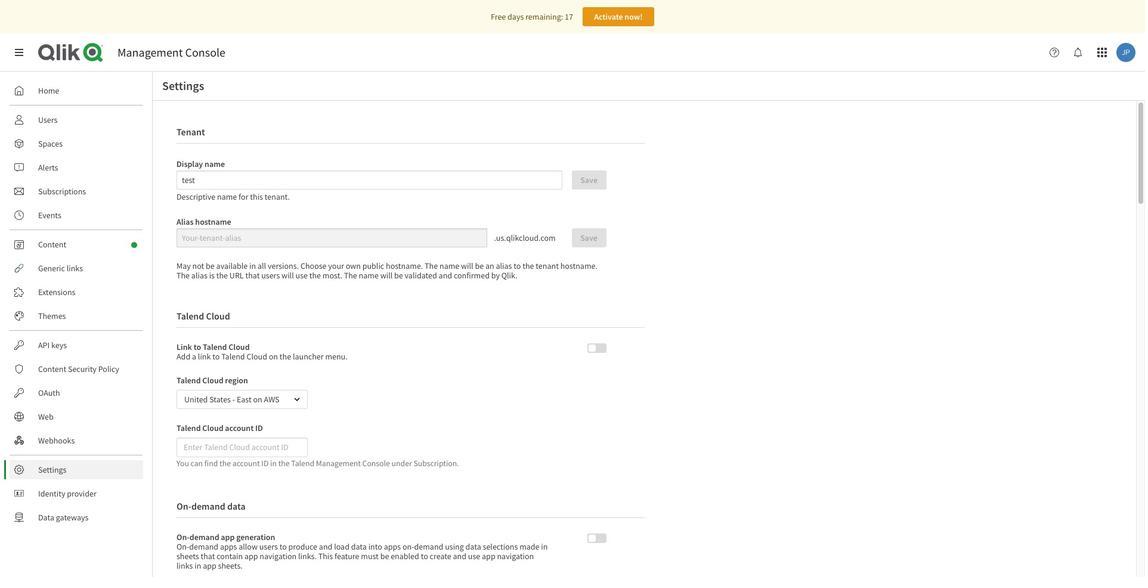 Task type: describe. For each thing, give the bounding box(es) containing it.
feature
[[335, 551, 359, 562]]

1 hostname. from the left
[[386, 261, 423, 271]]

name right display
[[205, 159, 225, 169]]

home
[[38, 85, 59, 96]]

into
[[368, 542, 382, 553]]

enabled
[[391, 551, 419, 562]]

on- for on-demand data
[[177, 501, 191, 513]]

users inside may not be available in all versions. choose your own public hostname. the name will be an alias to the tenant hostname. the alias is the url that users will use the most. the name will be validated and confirmed by qlik.
[[261, 270, 280, 281]]

2 horizontal spatial the
[[425, 261, 438, 271]]

on-demand app generation on-demand apps allow users to produce and load data into apps on-demand using data selections made in sheets that contain app navigation links. this feature must be enabled to create and use app navigation links in app sheets.
[[177, 532, 548, 572]]

1 navigation from the left
[[260, 551, 297, 562]]

to left create
[[421, 551, 428, 562]]

states
[[210, 394, 231, 405]]

alias hostname
[[177, 217, 231, 227]]

talend cloud account id
[[177, 423, 263, 434]]

free days remaining: 17
[[491, 11, 573, 22]]

data gateways link
[[10, 508, 143, 527]]

contain
[[217, 551, 243, 562]]

versions.
[[268, 261, 299, 271]]

east
[[237, 394, 252, 405]]

may
[[177, 261, 191, 271]]

now!
[[625, 11, 643, 22]]

most.
[[323, 270, 342, 281]]

on- for on-demand app generation on-demand apps allow users to produce and load data into apps on-demand using data selections made in sheets that contain app navigation links. this feature must be enabled to create and use app navigation links in app sheets.
[[177, 532, 190, 543]]

region
[[225, 375, 248, 386]]

all
[[258, 261, 266, 271]]

spaces
[[38, 138, 63, 149]]

close sidebar menu image
[[14, 48, 24, 57]]

on inside 'united states - east on aws' field
[[253, 394, 262, 405]]

Enter Talend Cloud account ID text field
[[177, 438, 308, 457]]

content security policy
[[38, 364, 119, 375]]

17
[[565, 11, 573, 22]]

settings inside navigation pane element
[[38, 465, 67, 475]]

users link
[[10, 110, 143, 129]]

2 hostname. from the left
[[561, 261, 598, 271]]

generic
[[38, 263, 65, 274]]

extensions
[[38, 287, 75, 298]]

1 horizontal spatial alias
[[496, 261, 512, 271]]

api keys link
[[10, 336, 143, 355]]

alerts
[[38, 162, 58, 173]]

keys
[[51, 340, 67, 351]]

demand left using
[[414, 542, 443, 553]]

themes link
[[10, 307, 143, 326]]

policy
[[98, 364, 119, 375]]

generation
[[236, 532, 275, 543]]

subscriptions
[[38, 186, 86, 197]]

activate now! link
[[583, 7, 654, 26]]

tenant
[[177, 126, 205, 138]]

allow
[[239, 542, 258, 553]]

events
[[38, 210, 61, 221]]

subscription.
[[414, 459, 459, 469]]

0 horizontal spatial data
[[227, 501, 246, 513]]

Your-tenant-alias text field
[[177, 228, 488, 248]]

1 horizontal spatial console
[[362, 459, 390, 469]]

choose
[[301, 261, 327, 271]]

demand up sheets
[[190, 532, 219, 543]]

produce
[[288, 542, 317, 553]]

must
[[361, 551, 379, 562]]

an
[[486, 261, 494, 271]]

link to talend cloud add a link to talend cloud on the launcher menu.
[[177, 342, 348, 362]]

identity provider link
[[10, 484, 143, 504]]

content for content
[[38, 239, 66, 250]]

app down generation
[[245, 551, 258, 562]]

and inside may not be available in all versions. choose your own public hostname. the name will be an alias to the tenant hostname. the alias is the url that users will use the most. the name will be validated and confirmed by qlik.
[[439, 270, 452, 281]]

load
[[334, 542, 350, 553]]

spaces link
[[10, 134, 143, 153]]

app up contain
[[221, 532, 235, 543]]

data
[[38, 512, 54, 523]]

create
[[430, 551, 451, 562]]

2 navigation from the left
[[497, 551, 534, 562]]

alerts link
[[10, 158, 143, 177]]

1 horizontal spatial settings
[[162, 78, 204, 93]]

days
[[508, 11, 524, 22]]

United States - East on AWS field
[[177, 390, 308, 409]]

gateways
[[56, 512, 89, 523]]

generic links link
[[10, 259, 143, 278]]

demand down find
[[191, 501, 225, 513]]

under
[[392, 459, 412, 469]]

aws
[[264, 394, 280, 405]]

in left the sheets.
[[195, 561, 201, 572]]

url
[[230, 270, 244, 281]]

the inside link to talend cloud add a link to talend cloud on the launcher menu.
[[280, 351, 291, 362]]

1 horizontal spatial will
[[380, 270, 393, 281]]

web
[[38, 412, 54, 422]]

can
[[191, 459, 203, 469]]

link
[[198, 351, 211, 362]]

web link
[[10, 407, 143, 427]]

this
[[318, 551, 333, 562]]

sheets.
[[218, 561, 243, 572]]

0 horizontal spatial will
[[282, 270, 294, 281]]

your
[[328, 261, 344, 271]]

is
[[209, 270, 215, 281]]

links inside on-demand app generation on-demand apps allow users to produce and load data into apps on-demand using data selections made in sheets that contain app navigation links. this feature must be enabled to create and use app navigation links in app sheets.
[[177, 561, 193, 572]]

0 horizontal spatial and
[[319, 542, 333, 553]]

generic links
[[38, 263, 83, 274]]

descriptive
[[177, 192, 216, 202]]

name right your
[[359, 270, 379, 281]]

validated
[[405, 270, 437, 281]]

launcher
[[293, 351, 324, 362]]

descriptive name for this tenant.
[[177, 192, 290, 202]]

to right link
[[213, 351, 220, 362]]

0 vertical spatial id
[[255, 423, 263, 434]]

using
[[445, 542, 464, 553]]

management console
[[118, 45, 226, 60]]

management console element
[[118, 45, 226, 60]]

oauth link
[[10, 384, 143, 403]]

cloud for talend cloud account id
[[202, 423, 223, 434]]

activate
[[594, 11, 623, 22]]

1 horizontal spatial data
[[351, 542, 367, 553]]

the left tenant
[[523, 261, 534, 271]]

1 horizontal spatial the
[[344, 270, 357, 281]]

confirmed
[[454, 270, 490, 281]]

add
[[177, 351, 190, 362]]



Task type: locate. For each thing, give the bounding box(es) containing it.
1 horizontal spatial and
[[439, 270, 452, 281]]

2 horizontal spatial and
[[453, 551, 467, 562]]

will left an
[[461, 261, 473, 271]]

users
[[38, 115, 58, 125]]

name right validated
[[440, 261, 460, 271]]

1 vertical spatial console
[[362, 459, 390, 469]]

that inside on-demand app generation on-demand apps allow users to produce and load data into apps on-demand using data selections made in sheets that contain app navigation links. this feature must be enabled to create and use app navigation links in app sheets.
[[201, 551, 215, 562]]

use left most.
[[296, 270, 308, 281]]

1 vertical spatial that
[[201, 551, 215, 562]]

1 horizontal spatial apps
[[384, 542, 401, 553]]

1 vertical spatial links
[[177, 561, 193, 572]]

use inside may not be available in all versions. choose your own public hostname. the name will be an alias to the tenant hostname. the alias is the url that users will use the most. the name will be validated and confirmed by qlik.
[[296, 270, 308, 281]]

0 horizontal spatial alias
[[191, 270, 208, 281]]

to right the by
[[514, 261, 521, 271]]

provider
[[67, 489, 97, 499]]

alias left is
[[191, 270, 208, 281]]

the right is
[[216, 270, 228, 281]]

on left launcher at the left bottom of page
[[269, 351, 278, 362]]

be right must
[[380, 551, 389, 562]]

on- left contain
[[177, 542, 189, 553]]

1 vertical spatial users
[[259, 542, 278, 553]]

on
[[269, 351, 278, 362], [253, 394, 262, 405]]

the right find
[[220, 459, 231, 469]]

that right sheets
[[201, 551, 215, 562]]

the down enter talend cloud account id text field
[[278, 459, 290, 469]]

be right 'not'
[[206, 261, 215, 271]]

and right create
[[453, 551, 467, 562]]

find
[[205, 459, 218, 469]]

that right url
[[245, 270, 260, 281]]

2 apps from the left
[[384, 542, 401, 553]]

in down enter talend cloud account id text field
[[270, 459, 277, 469]]

0 vertical spatial account
[[225, 423, 254, 434]]

activate now!
[[594, 11, 643, 22]]

0 horizontal spatial apps
[[220, 542, 237, 553]]

demand
[[191, 501, 225, 513], [190, 532, 219, 543], [189, 542, 218, 553], [414, 542, 443, 553]]

app left the sheets.
[[203, 561, 216, 572]]

content up generic
[[38, 239, 66, 250]]

not
[[192, 261, 204, 271]]

app right using
[[482, 551, 496, 562]]

2 horizontal spatial will
[[461, 261, 473, 271]]

1 vertical spatial management
[[316, 459, 361, 469]]

0 horizontal spatial hostname.
[[386, 261, 423, 271]]

display name
[[177, 159, 225, 169]]

talend cloud region
[[177, 375, 248, 386]]

users right url
[[261, 270, 280, 281]]

1 horizontal spatial that
[[245, 270, 260, 281]]

0 vertical spatial users
[[261, 270, 280, 281]]

api
[[38, 340, 50, 351]]

0 horizontal spatial console
[[185, 45, 226, 60]]

1 vertical spatial content
[[38, 364, 66, 375]]

0 horizontal spatial the
[[177, 270, 190, 281]]

content for content security policy
[[38, 364, 66, 375]]

united states - east on aws
[[184, 394, 280, 405]]

in left "all" on the top
[[249, 261, 256, 271]]

3 on- from the top
[[177, 542, 189, 553]]

be inside on-demand app generation on-demand apps allow users to produce and load data into apps on-demand using data selections made in sheets that contain app navigation links. this feature must be enabled to create and use app navigation links in app sheets.
[[380, 551, 389, 562]]

be left validated
[[394, 270, 403, 281]]

settings down management console
[[162, 78, 204, 93]]

1 horizontal spatial links
[[177, 561, 193, 572]]

may not be available in all versions. choose your own public hostname. the name will be an alias to the tenant hostname. the alias is the url that users will use the most. the name will be validated and confirmed by qlik.
[[177, 261, 598, 281]]

the left most.
[[309, 270, 321, 281]]

cloud for talend cloud
[[206, 310, 230, 322]]

made
[[520, 542, 540, 553]]

1 vertical spatial on
[[253, 394, 262, 405]]

1 horizontal spatial management
[[316, 459, 361, 469]]

1 vertical spatial settings
[[38, 465, 67, 475]]

security
[[68, 364, 97, 375]]

a
[[192, 351, 196, 362]]

subscriptions link
[[10, 182, 143, 201]]

use
[[296, 270, 308, 281], [468, 551, 480, 562]]

to inside may not be available in all versions. choose your own public hostname. the name will be an alias to the tenant hostname. the alias is the url that users will use the most. the name will be validated and confirmed by qlik.
[[514, 261, 521, 271]]

by
[[491, 270, 500, 281]]

on- down you on the left
[[177, 501, 191, 513]]

account down enter talend cloud account id text field
[[232, 459, 260, 469]]

0 vertical spatial that
[[245, 270, 260, 281]]

0 vertical spatial links
[[67, 263, 83, 274]]

0 vertical spatial settings
[[162, 78, 204, 93]]

will left validated
[[380, 270, 393, 281]]

None text field
[[177, 171, 562, 190]]

james peterson image
[[1117, 43, 1136, 62]]

in
[[249, 261, 256, 271], [270, 459, 277, 469], [541, 542, 548, 553], [195, 561, 201, 572]]

content down the api keys
[[38, 364, 66, 375]]

use inside on-demand app generation on-demand apps allow users to produce and load data into apps on-demand using data selections made in sheets that contain app navigation links. this feature must be enabled to create and use app navigation links in app sheets.
[[468, 551, 480, 562]]

users right 'allow'
[[259, 542, 278, 553]]

public
[[363, 261, 384, 271]]

and right validated
[[439, 270, 452, 281]]

you
[[177, 459, 189, 469]]

data gateways
[[38, 512, 89, 523]]

apps left the on- on the left of the page
[[384, 542, 401, 553]]

on right east
[[253, 394, 262, 405]]

be left an
[[475, 261, 484, 271]]

in inside may not be available in all versions. choose your own public hostname. the name will be an alias to the tenant hostname. the alias is the url that users will use the most. the name will be validated and confirmed by qlik.
[[249, 261, 256, 271]]

0 vertical spatial use
[[296, 270, 308, 281]]

tenant
[[536, 261, 559, 271]]

account
[[225, 423, 254, 434], [232, 459, 260, 469]]

alias
[[496, 261, 512, 271], [191, 270, 208, 281]]

use right using
[[468, 551, 480, 562]]

id down enter talend cloud account id text field
[[261, 459, 269, 469]]

and left "load"
[[319, 542, 333, 553]]

0 horizontal spatial navigation
[[260, 551, 297, 562]]

united
[[184, 394, 208, 405]]

1 content from the top
[[38, 239, 66, 250]]

1 vertical spatial id
[[261, 459, 269, 469]]

free
[[491, 11, 506, 22]]

tenant.
[[265, 192, 290, 202]]

talend cloud
[[177, 310, 230, 322]]

users
[[261, 270, 280, 281], [259, 542, 278, 553]]

settings link
[[10, 461, 143, 480]]

in right the made
[[541, 542, 548, 553]]

2 on- from the top
[[177, 532, 190, 543]]

will right "all" on the top
[[282, 270, 294, 281]]

hostname. right tenant
[[561, 261, 598, 271]]

management
[[118, 45, 183, 60], [316, 459, 361, 469]]

2 content from the top
[[38, 364, 66, 375]]

id up enter talend cloud account id text field
[[255, 423, 263, 434]]

1 horizontal spatial hostname.
[[561, 261, 598, 271]]

api keys
[[38, 340, 67, 351]]

on- up sheets
[[177, 532, 190, 543]]

on-
[[177, 501, 191, 513], [177, 532, 190, 543], [177, 542, 189, 553]]

apps up the sheets.
[[220, 542, 237, 553]]

hostname. right public
[[386, 261, 423, 271]]

oauth
[[38, 388, 60, 399]]

talend
[[177, 310, 204, 322], [203, 342, 227, 353], [221, 351, 245, 362], [177, 375, 201, 386], [177, 423, 201, 434], [291, 459, 314, 469]]

0 horizontal spatial settings
[[38, 465, 67, 475]]

alias right an
[[496, 261, 512, 271]]

the right most.
[[344, 270, 357, 281]]

that inside may not be available in all versions. choose your own public hostname. the name will be an alias to the tenant hostname. the alias is the url that users will use the most. the name will be validated and confirmed by qlik.
[[245, 270, 260, 281]]

qlik.
[[502, 270, 518, 281]]

links right generic
[[67, 263, 83, 274]]

the left launcher at the left bottom of page
[[280, 351, 291, 362]]

content link
[[10, 235, 143, 254]]

to
[[514, 261, 521, 271], [194, 342, 201, 353], [213, 351, 220, 362], [280, 542, 287, 553], [421, 551, 428, 562]]

navigation pane element
[[0, 76, 152, 532]]

-
[[233, 394, 235, 405]]

settings up 'identity' on the bottom left of the page
[[38, 465, 67, 475]]

0 horizontal spatial on
[[253, 394, 262, 405]]

demand up the sheets.
[[189, 542, 218, 553]]

the left 'not'
[[177, 270, 190, 281]]

data up generation
[[227, 501, 246, 513]]

1 apps from the left
[[220, 542, 237, 553]]

0 vertical spatial content
[[38, 239, 66, 250]]

for
[[239, 192, 248, 202]]

1 horizontal spatial navigation
[[497, 551, 534, 562]]

link
[[177, 342, 192, 353]]

0 horizontal spatial links
[[67, 263, 83, 274]]

to right 'link'
[[194, 342, 201, 353]]

be
[[206, 261, 215, 271], [475, 261, 484, 271], [394, 270, 403, 281], [380, 551, 389, 562]]

new connector image
[[131, 242, 137, 248]]

0 vertical spatial console
[[185, 45, 226, 60]]

data left the into on the bottom
[[351, 542, 367, 553]]

cloud for talend cloud region
[[202, 375, 223, 386]]

identity
[[38, 489, 65, 499]]

remaining:
[[526, 11, 563, 22]]

navigation
[[260, 551, 297, 562], [497, 551, 534, 562]]

links.
[[298, 551, 317, 562]]

1 horizontal spatial on
[[269, 351, 278, 362]]

content security policy link
[[10, 360, 143, 379]]

0 vertical spatial management
[[118, 45, 183, 60]]

this
[[250, 192, 263, 202]]

0 vertical spatial on
[[269, 351, 278, 362]]

0 horizontal spatial management
[[118, 45, 183, 60]]

you can find the account id in the talend management console under subscription.
[[177, 459, 459, 469]]

2 horizontal spatial data
[[466, 542, 481, 553]]

webhooks link
[[10, 431, 143, 450]]

and
[[439, 270, 452, 281], [319, 542, 333, 553], [453, 551, 467, 562]]

account up enter talend cloud account id text field
[[225, 423, 254, 434]]

webhooks
[[38, 436, 75, 446]]

name left for
[[217, 192, 237, 202]]

extensions link
[[10, 283, 143, 302]]

the
[[425, 261, 438, 271], [177, 270, 190, 281], [344, 270, 357, 281]]

on inside link to talend cloud add a link to talend cloud on the launcher menu.
[[269, 351, 278, 362]]

1 vertical spatial use
[[468, 551, 480, 562]]

identity provider
[[38, 489, 97, 499]]

selections
[[483, 542, 518, 553]]

apps
[[220, 542, 237, 553], [384, 542, 401, 553]]

to left produce
[[280, 542, 287, 553]]

available
[[216, 261, 248, 271]]

alias
[[177, 217, 194, 227]]

links left the sheets.
[[177, 561, 193, 572]]

links inside navigation pane element
[[67, 263, 83, 274]]

1 on- from the top
[[177, 501, 191, 513]]

.us.qlikcloud.com
[[494, 232, 556, 243]]

app
[[221, 532, 235, 543], [245, 551, 258, 562], [482, 551, 496, 562], [203, 561, 216, 572]]

users inside on-demand app generation on-demand apps allow users to produce and load data into apps on-demand using data selections made in sheets that contain app navigation links. this feature must be enabled to create and use app navigation links in app sheets.
[[259, 542, 278, 553]]

1 horizontal spatial use
[[468, 551, 480, 562]]

data right using
[[466, 542, 481, 553]]

hostname
[[195, 217, 231, 227]]

the left confirmed
[[425, 261, 438, 271]]

themes
[[38, 311, 66, 322]]

on-demand data
[[177, 501, 246, 513]]

1 vertical spatial account
[[232, 459, 260, 469]]

that
[[245, 270, 260, 281], [201, 551, 215, 562]]

0 horizontal spatial that
[[201, 551, 215, 562]]

0 horizontal spatial use
[[296, 270, 308, 281]]



Task type: vqa. For each thing, say whether or not it's contained in the screenshot.
first Title
no



